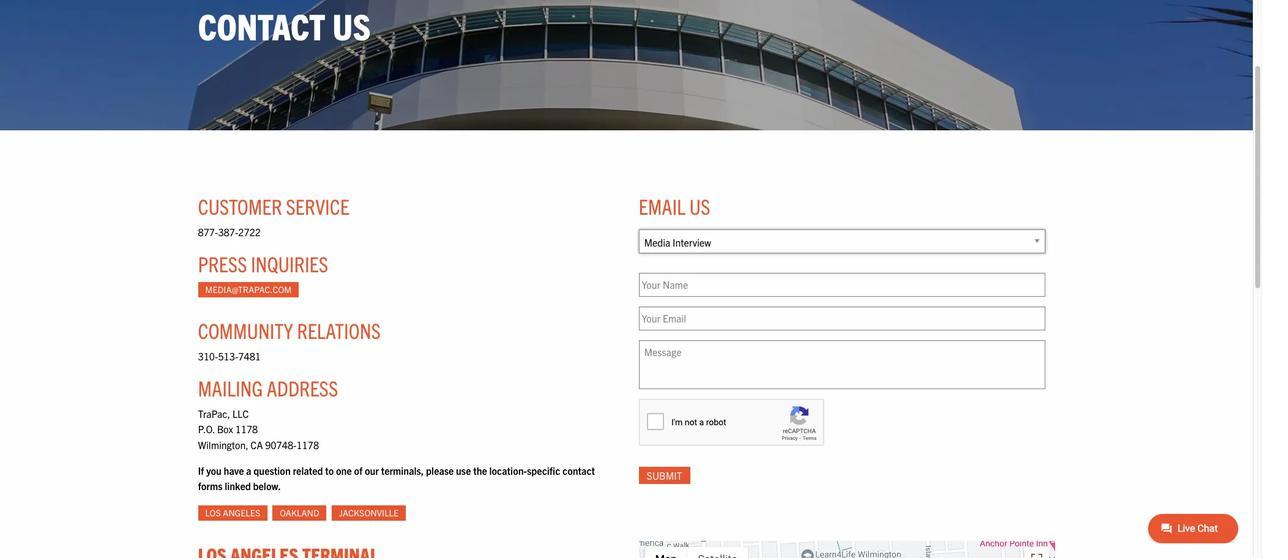 Task type: describe. For each thing, give the bounding box(es) containing it.
media@trapac.com link
[[198, 282, 299, 297]]

ca
[[251, 439, 263, 451]]

press
[[198, 250, 247, 276]]

513-
[[218, 350, 238, 362]]

a
[[246, 464, 251, 477]]

specific
[[527, 464, 560, 477]]

related
[[293, 464, 323, 477]]

wilmington,
[[198, 439, 248, 451]]

service
[[286, 193, 350, 219]]

jacksonville link
[[332, 505, 406, 521]]

address
[[267, 374, 338, 401]]

relations
[[297, 317, 381, 343]]

below.
[[253, 480, 281, 492]]

jacksonville
[[339, 507, 399, 519]]

us for email us
[[690, 193, 710, 219]]

contact
[[563, 464, 595, 477]]

press inquiries
[[198, 250, 328, 276]]

2722
[[238, 226, 261, 238]]

877-
[[198, 226, 218, 238]]

oakland
[[280, 507, 319, 519]]

location-
[[490, 464, 527, 477]]

the
[[473, 464, 487, 477]]

customer service
[[198, 193, 350, 219]]

you
[[206, 464, 222, 477]]

us for contact us
[[333, 3, 371, 48]]

trapac,
[[198, 408, 230, 420]]

los angeles
[[205, 507, 260, 519]]

use
[[456, 464, 471, 477]]

question
[[254, 464, 291, 477]]

media@trapac.com
[[205, 284, 292, 295]]

email us
[[639, 193, 710, 219]]

90748-
[[265, 439, 297, 451]]

p.o.
[[198, 423, 215, 436]]

have
[[224, 464, 244, 477]]

Your Email text field
[[639, 307, 1045, 331]]

if you have a question related to one of our terminals, please use the location-specific contact forms linked below.
[[198, 464, 595, 492]]

of
[[354, 464, 363, 477]]

387-
[[218, 226, 238, 238]]

community
[[198, 317, 293, 343]]

our
[[365, 464, 379, 477]]



Task type: vqa. For each thing, say whether or not it's contained in the screenshot.
The volume of shipping containers moving through the San Pedro Port Complex has nearly tripled since the mid-1990s making the port complex the largest single source of air pollution in Southern California. While the ports are the backbone of our economy, the responsibility—and opportunity—before us are immense.
no



Task type: locate. For each thing, give the bounding box(es) containing it.
1178 down llc
[[235, 423, 258, 436]]

trapac, llc p.o. box 1178 wilmington, ca 90748-1178
[[198, 408, 319, 451]]

oakland link
[[273, 505, 327, 521]]

please
[[426, 464, 454, 477]]

0 vertical spatial us
[[333, 3, 371, 48]]

community relations
[[198, 317, 381, 343]]

inquiries
[[251, 250, 328, 276]]

us
[[333, 3, 371, 48], [690, 193, 710, 219]]

mailing address
[[198, 374, 338, 401]]

contact us
[[198, 3, 371, 48]]

mailing
[[198, 374, 263, 401]]

llc
[[232, 408, 249, 420]]

main content
[[186, 167, 1185, 558]]

1178 up related
[[297, 439, 319, 451]]

None submit
[[639, 467, 690, 484]]

los angeles link
[[198, 505, 268, 521]]

angeles
[[223, 507, 260, 519]]

box
[[217, 423, 233, 436]]

310-513-7481
[[198, 350, 261, 362]]

1 horizontal spatial us
[[690, 193, 710, 219]]

if
[[198, 464, 204, 477]]

Your Name text field
[[639, 273, 1045, 297]]

us inside main content
[[690, 193, 710, 219]]

customer
[[198, 193, 282, 219]]

0 vertical spatial 1178
[[235, 423, 258, 436]]

0 horizontal spatial us
[[333, 3, 371, 48]]

1 horizontal spatial 1178
[[297, 439, 319, 451]]

1 vertical spatial 1178
[[297, 439, 319, 451]]

menu bar
[[645, 547, 748, 558]]

main content containing customer service
[[186, 167, 1185, 558]]

linked
[[225, 480, 251, 492]]

Message text field
[[639, 340, 1045, 389]]

310-
[[198, 350, 218, 362]]

los
[[205, 507, 221, 519]]

1178
[[235, 423, 258, 436], [297, 439, 319, 451]]

1 vertical spatial us
[[690, 193, 710, 219]]

forms
[[198, 480, 223, 492]]

email
[[639, 193, 686, 219]]

map region
[[558, 497, 1185, 558]]

contact
[[198, 3, 325, 48]]

terminals,
[[381, 464, 424, 477]]

one
[[336, 464, 352, 477]]

7481
[[238, 350, 261, 362]]

0 horizontal spatial 1178
[[235, 423, 258, 436]]

877-387-2722
[[198, 226, 261, 238]]

to
[[325, 464, 334, 477]]



